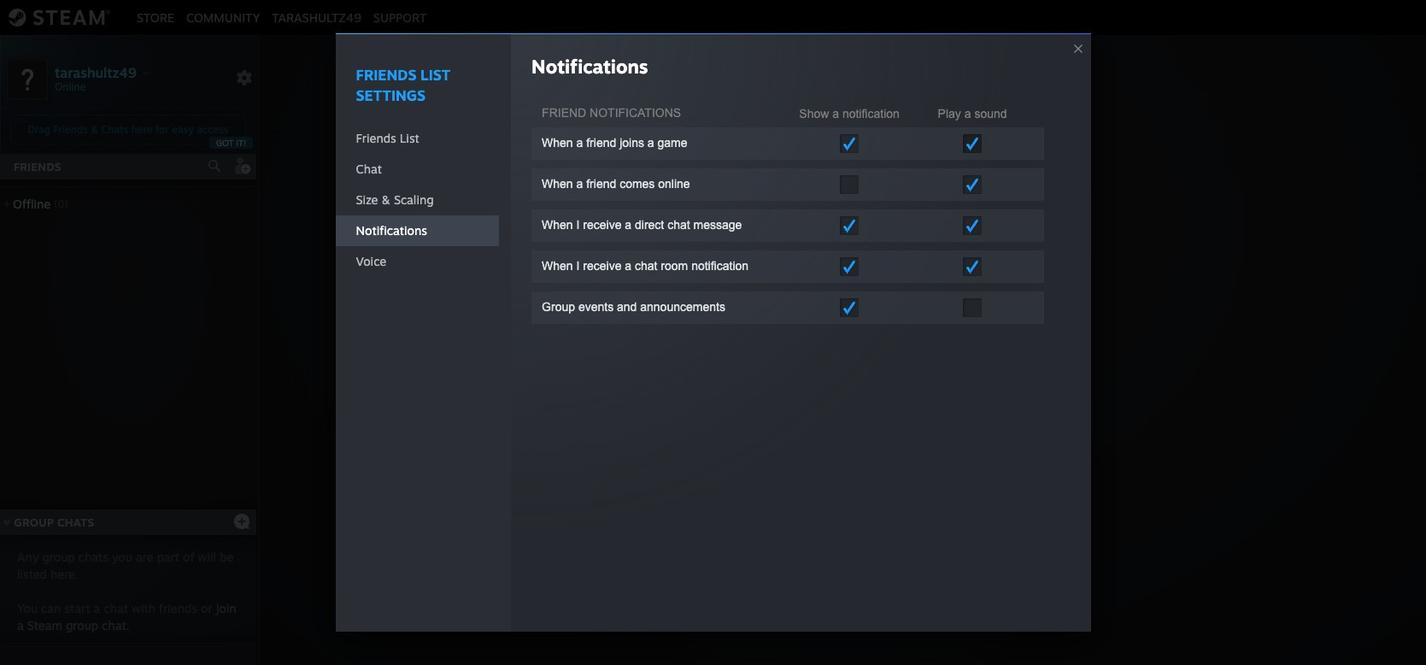 Task type: locate. For each thing, give the bounding box(es) containing it.
drag
[[28, 123, 50, 136]]

1 horizontal spatial chat
[[877, 359, 906, 376]]

0 vertical spatial group
[[42, 550, 75, 564]]

&
[[91, 123, 98, 136], [382, 192, 391, 207]]

group inside join a steam group chat.
[[66, 618, 98, 633]]

& left here
[[91, 123, 98, 136]]

are
[[136, 550, 154, 564]]

notifications up joins
[[590, 106, 681, 120]]

drag friends & chats here for easy access
[[28, 123, 229, 136]]

group for group events and announcements
[[542, 300, 575, 314]]

2 when from the top
[[542, 177, 573, 191]]

2 friend from the top
[[587, 177, 617, 191]]

2 horizontal spatial group
[[834, 359, 873, 376]]

tarashultz49 up drag friends & chats here for easy access
[[55, 64, 137, 81]]

comes
[[620, 177, 655, 191]]

join
[[216, 601, 236, 616]]

1 vertical spatial group
[[834, 359, 873, 376]]

when i receive a chat room notification
[[542, 259, 749, 273]]

list up 'settings'
[[421, 66, 451, 84]]

0 vertical spatial chat
[[668, 218, 690, 232]]

joins
[[620, 136, 645, 150]]

friend up when a friend joins a game
[[542, 106, 587, 120]]

part
[[157, 550, 180, 564]]

group down start at bottom
[[66, 618, 98, 633]]

3 when from the top
[[542, 218, 573, 232]]

friends for friends list settings
[[356, 66, 417, 84]]

collapse chats list image
[[0, 519, 20, 526]]

1 horizontal spatial notification
[[843, 107, 900, 121]]

1 vertical spatial &
[[382, 192, 391, 207]]

0 vertical spatial receive
[[583, 218, 622, 232]]

offline
[[13, 197, 51, 211]]

chat left "to"
[[877, 359, 906, 376]]

group left events
[[542, 300, 575, 314]]

a down friend notifications
[[577, 136, 583, 150]]

i
[[577, 218, 580, 232], [577, 259, 580, 273]]

0 horizontal spatial chats
[[57, 515, 94, 529]]

1 horizontal spatial or
[[817, 359, 830, 376]]

0 vertical spatial friend
[[542, 106, 587, 120]]

list inside friends list settings
[[421, 66, 451, 84]]

chats
[[78, 550, 108, 564]]

will
[[198, 550, 216, 564]]

a right click
[[762, 359, 769, 376]]

receive for chat
[[583, 259, 622, 273]]

0 vertical spatial or
[[817, 359, 830, 376]]

receive
[[583, 218, 622, 232], [583, 259, 622, 273]]

friend right click
[[773, 359, 813, 376]]

1 vertical spatial list
[[400, 131, 420, 145]]

size & scaling
[[356, 192, 434, 207]]

1 vertical spatial receive
[[583, 259, 622, 273]]

chat
[[356, 161, 382, 176], [877, 359, 906, 376]]

1 vertical spatial i
[[577, 259, 580, 273]]

search my friends list image
[[207, 158, 222, 174]]

i down "when a friend comes online" on the top left of page
[[577, 218, 580, 232]]

receive up events
[[583, 259, 622, 273]]

notification right show
[[843, 107, 900, 121]]

access
[[197, 123, 229, 136]]

friend left joins
[[587, 136, 617, 150]]

tarashultz49 left support link
[[272, 10, 361, 24]]

friends
[[356, 66, 417, 84], [53, 123, 88, 136], [356, 131, 396, 145], [14, 160, 61, 174]]

when
[[542, 136, 573, 150], [542, 177, 573, 191], [542, 218, 573, 232], [542, 259, 573, 273]]

1 horizontal spatial chat
[[635, 259, 658, 273]]

chat up size
[[356, 161, 382, 176]]

a up and
[[625, 259, 632, 273]]

0 horizontal spatial tarashultz49
[[55, 64, 137, 81]]

scaling
[[394, 192, 434, 207]]

events
[[579, 300, 614, 314]]

2 i from the top
[[577, 259, 580, 273]]

friends down drag
[[14, 160, 61, 174]]

settings
[[356, 86, 426, 104]]

2 vertical spatial chat
[[104, 601, 128, 616]]

listed
[[17, 567, 47, 581]]

receive for direct
[[583, 218, 622, 232]]

0 vertical spatial list
[[421, 66, 451, 84]]

notification
[[843, 107, 900, 121], [692, 259, 749, 273]]

notifications
[[532, 55, 648, 78], [590, 106, 681, 120], [356, 223, 427, 238]]

1 horizontal spatial &
[[382, 192, 391, 207]]

1 vertical spatial chats
[[57, 515, 94, 529]]

chats
[[101, 123, 128, 136], [57, 515, 94, 529]]

2 horizontal spatial chat
[[668, 218, 690, 232]]

chats left here
[[101, 123, 128, 136]]

friends inside friends list settings
[[356, 66, 417, 84]]

0 vertical spatial group
[[542, 300, 575, 314]]

1 horizontal spatial tarashultz49
[[272, 10, 361, 24]]

0 horizontal spatial &
[[91, 123, 98, 136]]

0 vertical spatial &
[[91, 123, 98, 136]]

2 vertical spatial notifications
[[356, 223, 427, 238]]

a right joins
[[648, 136, 655, 150]]

0 horizontal spatial chat
[[104, 601, 128, 616]]

2 vertical spatial group
[[14, 515, 54, 529]]

list
[[421, 66, 451, 84], [400, 131, 420, 145]]

0 vertical spatial i
[[577, 218, 580, 232]]

any
[[17, 550, 39, 564]]

list down 'settings'
[[400, 131, 420, 145]]

notifications up friend notifications
[[532, 55, 648, 78]]

group events and announcements
[[542, 300, 726, 314]]

friends down 'settings'
[[356, 131, 396, 145]]

1 friend from the top
[[587, 136, 617, 150]]

steam
[[27, 618, 62, 633]]

receive down "when a friend comes online" on the top left of page
[[583, 218, 622, 232]]

of
[[183, 550, 194, 564]]

0 horizontal spatial or
[[201, 601, 213, 616]]

0 vertical spatial chats
[[101, 123, 128, 136]]

1 receive from the top
[[583, 218, 622, 232]]

0 vertical spatial friend
[[587, 136, 617, 150]]

community link
[[180, 10, 266, 24]]

and
[[617, 300, 637, 314]]

1 i from the top
[[577, 218, 580, 232]]

1 vertical spatial or
[[201, 601, 213, 616]]

support
[[373, 10, 427, 24]]

tarashultz49
[[272, 10, 361, 24], [55, 64, 137, 81]]

friend notifications
[[542, 106, 681, 120]]

1 vertical spatial friend
[[773, 359, 813, 376]]

friend
[[542, 106, 587, 120], [773, 359, 813, 376]]

1 horizontal spatial group
[[542, 300, 575, 314]]

group for group chats
[[14, 515, 54, 529]]

friends for friends list
[[356, 131, 396, 145]]

chat up chat.
[[104, 601, 128, 616]]

add a friend image
[[233, 156, 251, 175]]

online
[[658, 177, 690, 191]]

group up here.
[[42, 550, 75, 564]]

a down you
[[17, 618, 24, 633]]

show a notification
[[800, 107, 900, 121]]

click
[[727, 359, 758, 376]]

group
[[42, 550, 75, 564], [66, 618, 98, 633]]

1 vertical spatial chat
[[635, 259, 658, 273]]

play
[[938, 107, 962, 121]]

friends right drag
[[53, 123, 88, 136]]

1 horizontal spatial chats
[[101, 123, 128, 136]]

click a friend or group chat to start!
[[727, 359, 961, 376]]

or left join
[[201, 601, 213, 616]]

0 horizontal spatial group
[[14, 515, 54, 529]]

chat right direct
[[668, 218, 690, 232]]

with
[[132, 601, 156, 616]]

chats up chats
[[57, 515, 94, 529]]

chat.
[[102, 618, 130, 633]]

here
[[131, 123, 153, 136]]

1 vertical spatial group
[[66, 618, 98, 633]]

chat
[[668, 218, 690, 232], [635, 259, 658, 273], [104, 601, 128, 616]]

0 vertical spatial chat
[[356, 161, 382, 176]]

or
[[817, 359, 830, 376], [201, 601, 213, 616]]

friends list
[[356, 131, 420, 145]]

0 horizontal spatial list
[[400, 131, 420, 145]]

friends for friends
[[14, 160, 61, 174]]

for
[[156, 123, 169, 136]]

1 when from the top
[[542, 136, 573, 150]]

2 receive from the top
[[583, 259, 622, 273]]

room
[[661, 259, 688, 273]]

notification down message
[[692, 259, 749, 273]]

& right size
[[382, 192, 391, 207]]

i up events
[[577, 259, 580, 273]]

1 horizontal spatial list
[[421, 66, 451, 84]]

game
[[658, 136, 688, 150]]

friend left comes
[[587, 177, 617, 191]]

friends up 'settings'
[[356, 66, 417, 84]]

1 vertical spatial friend
[[587, 177, 617, 191]]

notifications down size & scaling
[[356, 223, 427, 238]]

0 vertical spatial notifications
[[532, 55, 648, 78]]

0 horizontal spatial notification
[[692, 259, 749, 273]]

chat left 'room'
[[635, 259, 658, 273]]

friend
[[587, 136, 617, 150], [587, 177, 617, 191]]

show
[[800, 107, 830, 121]]

start
[[64, 601, 90, 616]]

0 vertical spatial tarashultz49
[[272, 10, 361, 24]]

group up "any"
[[14, 515, 54, 529]]

group
[[542, 300, 575, 314], [834, 359, 873, 376], [14, 515, 54, 529]]

to
[[910, 359, 923, 376]]

4 when from the top
[[542, 259, 573, 273]]

or right click
[[817, 359, 830, 376]]

you
[[112, 550, 133, 564]]

group left "to"
[[834, 359, 873, 376]]

a
[[833, 107, 840, 121], [965, 107, 972, 121], [577, 136, 583, 150], [648, 136, 655, 150], [577, 177, 583, 191], [625, 218, 632, 232], [625, 259, 632, 273], [762, 359, 769, 376], [94, 601, 100, 616], [17, 618, 24, 633]]



Task type: vqa. For each thing, say whether or not it's contained in the screenshot.
page.
no



Task type: describe. For each thing, give the bounding box(es) containing it.
any group chats you are part of will be listed here.
[[17, 550, 234, 581]]

store
[[137, 10, 174, 24]]

store link
[[131, 10, 180, 24]]

easy
[[172, 123, 194, 136]]

a down when a friend joins a game
[[577, 177, 583, 191]]

announcements
[[641, 300, 726, 314]]

1 vertical spatial notifications
[[590, 106, 681, 120]]

create a group chat image
[[233, 513, 250, 530]]

i for when i receive a chat room notification
[[577, 259, 580, 273]]

be
[[220, 550, 234, 564]]

a right start at bottom
[[94, 601, 100, 616]]

community
[[186, 10, 260, 24]]

when i receive a direct chat message
[[542, 218, 742, 232]]

when for when a friend joins a game
[[542, 136, 573, 150]]

a left direct
[[625, 218, 632, 232]]

when for when a friend comes online
[[542, 177, 573, 191]]

friends
[[159, 601, 197, 616]]

friend for comes
[[587, 177, 617, 191]]

a inside join a steam group chat.
[[17, 618, 24, 633]]

message
[[694, 218, 742, 232]]

list for friends list settings
[[421, 66, 451, 84]]

when for when i receive a direct chat message
[[542, 218, 573, 232]]

1 vertical spatial tarashultz49
[[55, 64, 137, 81]]

voice
[[356, 254, 387, 268]]

play a sound
[[938, 107, 1008, 121]]

join a steam group chat.
[[17, 601, 236, 633]]

when a friend comes online
[[542, 177, 690, 191]]

1 horizontal spatial friend
[[773, 359, 813, 376]]

when a friend joins a game
[[542, 136, 688, 150]]

i for when i receive a direct chat message
[[577, 218, 580, 232]]

0 horizontal spatial chat
[[356, 161, 382, 176]]

here.
[[50, 567, 79, 581]]

a right show
[[833, 107, 840, 121]]

group chats
[[14, 515, 94, 529]]

sound
[[975, 107, 1008, 121]]

you can start a chat with friends or
[[17, 601, 216, 616]]

support link
[[367, 10, 433, 24]]

0 horizontal spatial friend
[[542, 106, 587, 120]]

friends list settings
[[356, 66, 451, 104]]

group inside any group chats you are part of will be listed here.
[[42, 550, 75, 564]]

join a steam group chat. link
[[17, 601, 236, 633]]

friend for joins
[[587, 136, 617, 150]]

when for when i receive a chat room notification
[[542, 259, 573, 273]]

chat for when i receive a chat room notification
[[635, 259, 658, 273]]

start!
[[927, 359, 961, 376]]

0 vertical spatial notification
[[843, 107, 900, 121]]

list for friends list
[[400, 131, 420, 145]]

1 vertical spatial notification
[[692, 259, 749, 273]]

size
[[356, 192, 378, 207]]

tarashultz49 link
[[266, 10, 367, 24]]

can
[[41, 601, 61, 616]]

chat for you can start a chat with friends or
[[104, 601, 128, 616]]

manage friends list settings image
[[236, 69, 253, 86]]

you
[[17, 601, 38, 616]]

direct
[[635, 218, 664, 232]]

1 vertical spatial chat
[[877, 359, 906, 376]]

a right the play on the top right of page
[[965, 107, 972, 121]]



